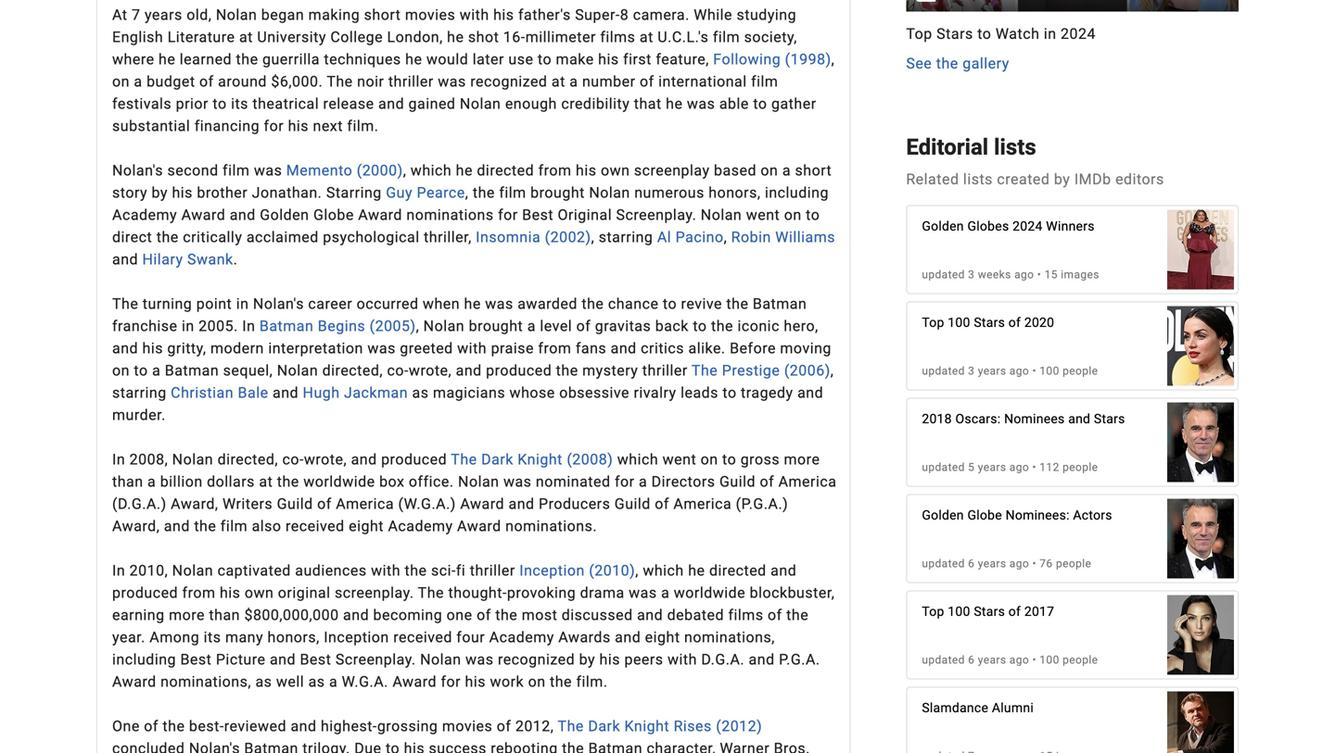 Task type: locate. For each thing, give the bounding box(es) containing it.
which inside which went on to gross more than a billion dollars at the worldwide box office. nolan was nominated for a directors guild of america (d.g.a.) award, writers guild of america (w.g.a.) award and producers guild of america (p.g.a.) award, and the film also received eight academy award nominations.
[[617, 451, 658, 469]]

(d.g.a.)
[[112, 496, 167, 513]]

0 vertical spatial directed
[[477, 162, 534, 180]]

0 horizontal spatial produced
[[112, 585, 178, 602]]

its left many
[[204, 629, 221, 647]]

ago for 2017
[[1010, 654, 1029, 667]]

3
[[968, 268, 975, 281], [968, 365, 975, 378]]

insomnia
[[476, 229, 541, 246]]

he
[[447, 28, 464, 46], [159, 51, 176, 68], [405, 51, 422, 68], [666, 95, 683, 113], [456, 162, 473, 180], [464, 296, 481, 313], [688, 563, 705, 580]]

1 horizontal spatial award,
[[171, 496, 218, 513]]

2 daniel day-lewis image from the top
[[1167, 490, 1234, 589]]

grossing
[[377, 718, 438, 736]]

than inside , which he directed and produced from his own original screenplay. the thought-provoking drama was a worldwide blockbuster, earning more than $800,000,000 and becoming one of the most discussed and debated films of the year. among its many honors, inception received four academy awards and eight nominations, including best picture and best screenplay. nolan was recognized by his peers with d.g.a. and p.g.a. award nominations, as well as a w.g.a. award for his work on the film.
[[209, 607, 240, 625]]

1 vertical spatial 6
[[968, 654, 975, 667]]

(2010)
[[589, 563, 635, 580]]

hugh jackman link
[[303, 385, 408, 402]]

2 horizontal spatial in
[[1044, 25, 1057, 43]]

on inside which went on to gross more than a billion dollars at the worldwide box office. nolan was nominated for a directors guild of america (d.g.a.) award, writers guild of america (w.g.a.) award and producers guild of america (p.g.a.) award, and the film also received eight academy award nominations.
[[701, 451, 718, 469]]

co- up jackman
[[387, 362, 409, 380]]

pearce
[[417, 184, 465, 202]]

movies inside the at 7 years old, nolan began making short movies with his father's super-8 camera. while studying english literature at university college london, he shot 16-millimeter films at u.c.l.'s film society, where he learned the guerrilla techniques he would later use to make his first feature,
[[405, 6, 455, 24]]

0 vertical spatial globe
[[313, 207, 354, 224]]

years down top 100 stars of 2017
[[978, 654, 1006, 667]]

0 vertical spatial starring
[[599, 229, 653, 246]]

0 vertical spatial eight
[[349, 518, 384, 536]]

updated left "weeks"
[[922, 268, 965, 281]]

the up release
[[327, 73, 353, 91]]

, on a budget of around $6,000. the noir thriller was recognized at a number of international film festivals prior to its theatrical release and gained nolan enough credibility that he was able to gather substantial financing for his next film.
[[112, 51, 835, 135]]

1 vertical spatial dark
[[588, 718, 620, 736]]

number
[[582, 73, 636, 91]]

recognized inside , on a budget of around $6,000. the noir thriller was recognized at a number of international film festivals prior to its theatrical release and gained nolan enough credibility that he was able to gather substantial financing for his next film.
[[470, 73, 547, 91]]

1 daniel day-lewis image from the top
[[1167, 393, 1234, 492]]

blockbuster,
[[750, 585, 835, 602]]

1 horizontal spatial co-
[[387, 362, 409, 380]]

more
[[784, 451, 820, 469], [169, 607, 205, 625]]

own down captivated
[[245, 585, 274, 602]]

on inside , which he directed from his own screenplay based on a short story by his brother jonathan. starring
[[761, 162, 778, 180]]

from inside , nolan brought a level of gravitas back to the iconic hero, and his gritty, modern interpretation was greeted with praise from fans and critics alike. before moving on to a batman sequel, nolan directed, co-wrote, and produced the mystery thriller
[[538, 340, 572, 358]]

0 vertical spatial more
[[784, 451, 820, 469]]

to up williams
[[806, 207, 820, 224]]

2 horizontal spatial academy
[[489, 629, 554, 647]]

on down the where
[[112, 73, 130, 91]]

1 horizontal spatial guild
[[615, 496, 651, 513]]

1 3 from the top
[[968, 268, 975, 281]]

1 vertical spatial directed,
[[218, 451, 278, 469]]

golden for golden globe nominees: actors
[[922, 508, 964, 523]]

2024 inside group
[[1061, 25, 1096, 43]]

2 vertical spatial batman
[[165, 362, 219, 380]]

thriller
[[388, 73, 434, 91], [642, 362, 688, 380], [470, 563, 515, 580]]

award up psychological on the left
[[358, 207, 402, 224]]

golden up acclaimed on the top left
[[260, 207, 309, 224]]

was up "jonathan."
[[254, 162, 282, 180]]

alumni
[[992, 701, 1034, 716]]

1 vertical spatial more
[[169, 607, 205, 625]]

1 vertical spatial top
[[922, 315, 944, 331]]

5 updated from the top
[[922, 654, 965, 667]]

was inside which went on to gross more than a billion dollars at the worldwide box office. nolan was nominated for a directors guild of america (d.g.a.) award, writers guild of america (w.g.a.) award and producers guild of america (p.g.a.) award, and the film also received eight academy award nominations.
[[503, 474, 532, 491]]

jackman
[[344, 385, 408, 402]]

1 horizontal spatial directed
[[709, 563, 767, 580]]

as left well
[[255, 674, 272, 691]]

see the gallery
[[906, 55, 1010, 73]]

including inside , which he directed and produced from his own original screenplay. the thought-provoking drama was a worldwide blockbuster, earning more than $800,000,000 and becoming one of the most discussed and debated films of the year. among its many honors, inception received four academy awards and eight nominations, including best picture and best screenplay. nolan was recognized by his peers with d.g.a. and p.g.a. award nominations, as well as a w.g.a. award for his work on the film.
[[112, 652, 176, 669]]

eight inside which went on to gross more than a billion dollars at the worldwide box office. nolan was nominated for a directors guild of america (d.g.a.) award, writers guild of america (w.g.a.) award and producers guild of america (p.g.a.) award, and the film also received eight academy award nominations.
[[349, 518, 384, 536]]

film inside the at 7 years old, nolan began making short movies with his father's super-8 camera. while studying english literature at university college london, he shot 16-millimeter films at u.c.l.'s film society, where he learned the guerrilla techniques he would later use to make his first feature,
[[713, 28, 740, 46]]

, for , nolan brought a level of gravitas back to the iconic hero, and his gritty, modern interpretation was greeted with praise from fans and critics alike. before moving on to a batman sequel, nolan directed, co-wrote, and produced the mystery thriller
[[416, 318, 419, 335]]

top up "updated 3 years ago • 100 people"
[[922, 315, 944, 331]]

award
[[181, 207, 226, 224], [358, 207, 402, 224], [460, 496, 504, 513], [457, 518, 501, 536], [112, 674, 156, 691], [393, 674, 437, 691]]

by inside , which he directed from his own screenplay based on a short story by his brother jonathan. starring
[[152, 184, 168, 202]]

0 horizontal spatial worldwide
[[303, 474, 375, 491]]

0 horizontal spatial film.
[[347, 118, 379, 135]]

directed, up dollars
[[218, 451, 278, 469]]

group
[[906, 0, 1239, 75], [906, 0, 1239, 12]]

starring inside , starring
[[112, 385, 167, 402]]

1 horizontal spatial dark
[[588, 718, 620, 736]]

, inside , which he directed from his own screenplay based on a short story by his brother jonathan. starring
[[403, 162, 406, 180]]

2024 right globes
[[1013, 219, 1043, 234]]

produced down 2010,
[[112, 585, 178, 602]]

0 vertical spatial in
[[242, 318, 255, 335]]

daniel day-lewis image
[[1167, 393, 1234, 492], [1167, 490, 1234, 589]]

1 horizontal spatial academy
[[388, 518, 453, 536]]

thriller down critics
[[642, 362, 688, 380]]

from inside , which he directed from his own screenplay based on a short story by his brother jonathan. starring
[[538, 162, 572, 180]]

in right watch
[[1044, 25, 1057, 43]]

received up audiences
[[286, 518, 345, 536]]

the inside the at 7 years old, nolan began making short movies with his father's super-8 camera. while studying english literature at university college london, he shot 16-millimeter films at u.c.l.'s film society, where he learned the guerrilla techniques he would later use to make his first feature,
[[236, 51, 258, 68]]

which inside , which he directed and produced from his own original screenplay. the thought-provoking drama was a worldwide blockbuster, earning more than $800,000,000 and becoming one of the most discussed and debated films of the year. among its many honors, inception received four academy awards and eight nominations, including best picture and best screenplay. nolan was recognized by his peers with d.g.a. and p.g.a. award nominations, as well as a w.g.a. award for his work on the film.
[[643, 563, 684, 580]]

by right story
[[152, 184, 168, 202]]

0 horizontal spatial films
[[600, 28, 636, 46]]

its inside , on a budget of around $6,000. the noir thriller was recognized at a number of international film festivals prior to its theatrical release and gained nolan enough credibility that he was able to gather substantial financing for his next film.
[[231, 95, 248, 113]]

0 vertical spatial inception
[[519, 563, 585, 580]]

dark right 2012,
[[588, 718, 620, 736]]

editorial image image
[[906, 0, 1239, 12]]

updated for golden globe nominees: actors
[[922, 558, 965, 571]]

starring left al
[[599, 229, 653, 246]]

2 vertical spatial in
[[182, 318, 194, 335]]

guy pearce
[[386, 184, 465, 202]]

thriller for recognized
[[388, 73, 434, 91]]

2 6 from the top
[[968, 654, 975, 667]]

0 horizontal spatial america
[[336, 496, 394, 513]]

in
[[242, 318, 255, 335], [112, 451, 125, 469], [112, 563, 125, 580]]

group containing top stars to watch in 2024
[[906, 0, 1239, 75]]

0 vertical spatial wrote,
[[409, 362, 452, 380]]

movies up london,
[[405, 6, 455, 24]]

was down (2005)
[[368, 340, 396, 358]]

1 vertical spatial brought
[[469, 318, 523, 335]]

updated for top 100 stars of 2020
[[922, 365, 965, 378]]

with inside , nolan brought a level of gravitas back to the iconic hero, and his gritty, modern interpretation was greeted with praise from fans and critics alike. before moving on to a batman sequel, nolan directed, co-wrote, and produced the mystery thriller
[[457, 340, 487, 358]]

for
[[264, 118, 284, 135], [498, 207, 518, 224], [615, 474, 635, 491], [441, 674, 461, 691]]

years right 5
[[978, 461, 1006, 474]]

2 horizontal spatial thriller
[[642, 362, 688, 380]]

films
[[600, 28, 636, 46], [728, 607, 764, 625]]

batman begins (2005) link
[[260, 318, 416, 335]]

, inside , on a budget of around $6,000. the noir thriller was recognized at a number of international film festivals prior to its theatrical release and gained nolan enough credibility that he was able to gather substantial financing for his next film.
[[831, 51, 835, 68]]

1 horizontal spatial eight
[[645, 629, 680, 647]]

1 vertical spatial nominations,
[[161, 674, 251, 691]]

he down london,
[[405, 51, 422, 68]]

top for top 100 stars of 2020
[[922, 315, 944, 331]]

0 horizontal spatial lists
[[963, 171, 993, 188]]

2 horizontal spatial produced
[[486, 362, 552, 380]]

1 vertical spatial its
[[204, 629, 221, 647]]

nolan's
[[112, 162, 163, 180], [253, 296, 304, 313]]

winners
[[1046, 219, 1095, 234]]

updated 3 years ago • 100 people
[[922, 365, 1098, 378]]

1 horizontal spatial batman
[[260, 318, 314, 335]]

starring inside insomnia (2002) , starring al pacino , robin williams and hilary swank .
[[599, 229, 653, 246]]

globe
[[313, 207, 354, 224], [968, 508, 1002, 523]]

film. inside , which he directed and produced from his own original screenplay. the thought-provoking drama was a worldwide blockbuster, earning more than $800,000,000 and becoming one of the most discussed and debated films of the year. among its many honors, inception received four academy awards and eight nominations, including best picture and best screenplay. nolan was recognized by his peers with d.g.a. and p.g.a. award nominations, as well as a w.g.a. award for his work on the film.
[[576, 674, 608, 691]]

nolan's second film was memento (2000)
[[112, 162, 403, 180]]

co- inside , nolan brought a level of gravitas back to the iconic hero, and his gritty, modern interpretation was greeted with praise from fans and critics alike. before moving on to a batman sequel, nolan directed, co-wrote, and produced the mystery thriller
[[387, 362, 409, 380]]

1 vertical spatial 3
[[968, 365, 975, 378]]

on up robin williams link
[[784, 207, 802, 224]]

on right work
[[528, 674, 546, 691]]

festivals
[[112, 95, 172, 113]]

2 3 from the top
[[968, 365, 975, 378]]

recognized down use
[[470, 73, 547, 91]]

on inside , nolan brought a level of gravitas back to the iconic hero, and his gritty, modern interpretation was greeted with praise from fans and critics alike. before moving on to a batman sequel, nolan directed, co-wrote, and produced the mystery thriller
[[112, 362, 130, 380]]

to inside , the film brought nolan numerous honors, including academy award and golden globe award nominations for best original screenplay. nolan went on to direct the critically acclaimed psychological thriller,
[[806, 207, 820, 224]]

on up murder.
[[112, 362, 130, 380]]

more inside , which he directed and produced from his own original screenplay. the thought-provoking drama was a worldwide blockbuster, earning more than $800,000,000 and becoming one of the most discussed and debated films of the year. among its many honors, inception received four academy awards and eight nominations, including best picture and best screenplay. nolan was recognized by his peers with d.g.a. and p.g.a. award nominations, as well as a w.g.a. award for his work on the film.
[[169, 607, 205, 625]]

1 vertical spatial from
[[538, 340, 572, 358]]

honors, down based
[[709, 184, 761, 202]]

at up first
[[640, 28, 654, 46]]

directed inside , which he directed from his own screenplay based on a short story by his brother jonathan. starring
[[477, 162, 534, 180]]

its
[[231, 95, 248, 113], [204, 629, 221, 647]]

learned
[[180, 51, 232, 68]]

the inside 'the turning point in nolan's career occurred when he was awarded the chance to revive the batman franchise in 2005. in'
[[112, 296, 138, 313]]

the right 2012,
[[558, 718, 584, 736]]

top for top stars to watch in 2024
[[906, 25, 933, 43]]

1 vertical spatial went
[[663, 451, 697, 469]]

1 horizontal spatial starring
[[599, 229, 653, 246]]

from down the level
[[538, 340, 572, 358]]

0 vertical spatial academy
[[112, 207, 177, 224]]

was down four
[[465, 652, 494, 669]]

directed for from
[[477, 162, 534, 180]]

2024 down editorial image
[[1061, 25, 1096, 43]]

, inside , which he directed and produced from his own original screenplay. the thought-provoking drama was a worldwide blockbuster, earning more than $800,000,000 and becoming one of the most discussed and debated films of the year. among its many honors, inception received four academy awards and eight nominations, including best picture and best screenplay. nolan was recognized by his peers with d.g.a. and p.g.a. award nominations, as well as a w.g.a. award for his work on the film.
[[635, 563, 639, 580]]

directed up blockbuster,
[[709, 563, 767, 580]]

updated for top 100 stars of 2017
[[922, 654, 965, 667]]

obsessive
[[559, 385, 630, 402]]

one of the best-reviewed and highest-grossing movies of 2012, the dark knight rises (2012)
[[112, 718, 762, 736]]

, inside , the film brought nolan numerous honors, including academy award and golden globe award nominations for best original screenplay. nolan went on to direct the critically acclaimed psychological thriller,
[[465, 184, 469, 202]]

for inside , the film brought nolan numerous honors, including academy award and golden globe award nominations for best original screenplay. nolan went on to direct the critically acclaimed psychological thriller,
[[498, 207, 518, 224]]

as right jackman
[[412, 385, 429, 402]]

gravitas
[[595, 318, 651, 335]]

1 horizontal spatial nolan's
[[253, 296, 304, 313]]

, for , the film brought nolan numerous honors, including academy award and golden globe award nominations for best original screenplay. nolan went on to direct the critically acclaimed psychological thriller,
[[465, 184, 469, 202]]

while
[[694, 6, 733, 24]]

people for stars
[[1063, 461, 1098, 474]]

see
[[906, 55, 932, 73]]

films inside , which he directed and produced from his own original screenplay. the thought-provoking drama was a worldwide blockbuster, earning more than $800,000,000 and becoming one of the most discussed and debated films of the year. among its many honors, inception received four academy awards and eight nominations, including best picture and best screenplay. nolan was recognized by his peers with d.g.a. and p.g.a. award nominations, as well as a w.g.a. award for his work on the film.
[[728, 607, 764, 625]]

1 updated from the top
[[922, 268, 965, 281]]

hilary
[[142, 251, 183, 269]]

academy down most
[[489, 629, 554, 647]]

nolan up pacino
[[701, 207, 742, 224]]

0 vertical spatial 3
[[968, 268, 975, 281]]

for inside which went on to gross more than a billion dollars at the worldwide box office. nolan was nominated for a directors guild of america (d.g.a.) award, writers guild of america (w.g.a.) award and producers guild of america (p.g.a.) award, and the film also received eight academy award nominations.
[[615, 474, 635, 491]]

2 horizontal spatial by
[[1054, 171, 1070, 188]]

movies for grossing
[[442, 718, 493, 736]]

nolan inside , which he directed and produced from his own original screenplay. the thought-provoking drama was a worldwide blockbuster, earning more than $800,000,000 and becoming one of the most discussed and debated films of the year. among its many honors, inception received four academy awards and eight nominations, including best picture and best screenplay. nolan was recognized by his peers with d.g.a. and p.g.a. award nominations, as well as a w.g.a. award for his work on the film.
[[420, 652, 461, 669]]

0 horizontal spatial received
[[286, 518, 345, 536]]

short up college
[[364, 6, 401, 24]]

than up many
[[209, 607, 240, 625]]

tragedy
[[741, 385, 793, 402]]

globe inside , the film brought nolan numerous honors, including academy award and golden globe award nominations for best original screenplay. nolan went on to direct the critically acclaimed psychological thriller,
[[313, 207, 354, 224]]

at
[[112, 6, 128, 24]]

2 horizontal spatial america
[[779, 474, 837, 491]]

camera.
[[633, 6, 690, 24]]

modern
[[210, 340, 264, 358]]

0 horizontal spatial award,
[[112, 518, 160, 536]]

honors,
[[709, 184, 761, 202], [268, 629, 320, 647]]

2 updated from the top
[[922, 365, 965, 378]]

2 vertical spatial which
[[643, 563, 684, 580]]

short inside the at 7 years old, nolan began making short movies with his father's super-8 camera. while studying english literature at university college london, he shot 16-millimeter films at u.c.l.'s film society, where he learned the guerrilla techniques he would later use to make his first feature,
[[364, 6, 401, 24]]

batman inside 'the turning point in nolan's career occurred when he was awarded the chance to revive the batman franchise in 2005. in'
[[753, 296, 807, 313]]

(2000)
[[357, 162, 403, 180]]

at 7 years old, nolan began making short movies with his father's super-8 camera. while studying english literature at university college london, he shot 16-millimeter films at u.c.l.'s film society, where he learned the guerrilla techniques he would later use to make his first feature,
[[112, 6, 797, 68]]

his inside , nolan brought a level of gravitas back to the iconic hero, and his gritty, modern interpretation was greeted with praise from fans and critics alike. before moving on to a batman sequel, nolan directed, co-wrote, and produced the mystery thriller
[[142, 340, 163, 358]]

1 vertical spatial academy
[[388, 518, 453, 536]]

top
[[906, 25, 933, 43], [922, 315, 944, 331], [922, 605, 944, 620]]

ago up 2018 oscars: nominees and stars
[[1010, 365, 1029, 378]]

the inside , which he directed and produced from his own original screenplay. the thought-provoking drama was a worldwide blockbuster, earning more than $800,000,000 and becoming one of the most discussed and debated films of the year. among its many honors, inception received four academy awards and eight nominations, including best picture and best screenplay. nolan was recognized by his peers with d.g.a. and p.g.a. award nominations, as well as a w.g.a. award for his work on the film.
[[418, 585, 444, 602]]

2 horizontal spatial batman
[[753, 296, 807, 313]]

inception (2010) link
[[519, 563, 635, 580]]

films inside the at 7 years old, nolan began making short movies with his father's super-8 camera. while studying english literature at university college london, he shot 16-millimeter films at u.c.l.'s film society, where he learned the guerrilla techniques he would later use to make his first feature,
[[600, 28, 636, 46]]

the up also
[[277, 474, 299, 491]]

peers
[[624, 652, 663, 669]]

nolan right office.
[[458, 474, 499, 491]]

1 horizontal spatial wrote,
[[409, 362, 452, 380]]

father's
[[518, 6, 571, 24]]

• up nominees
[[1032, 365, 1037, 378]]

gritty,
[[167, 340, 206, 358]]

produced inside , nolan brought a level of gravitas back to the iconic hero, and his gritty, modern interpretation was greeted with praise from fans and critics alike. before moving on to a batman sequel, nolan directed, co-wrote, and produced the mystery thriller
[[486, 362, 552, 380]]

ago up alumni on the right bottom of the page
[[1010, 654, 1029, 667]]

1 horizontal spatial went
[[746, 207, 780, 224]]

0 vertical spatial film.
[[347, 118, 379, 135]]

for up insomnia
[[498, 207, 518, 224]]

award,
[[171, 496, 218, 513], [112, 518, 160, 536]]

from up original
[[538, 162, 572, 180]]

to left gross
[[722, 451, 736, 469]]

0 vertical spatial brought
[[531, 184, 585, 202]]

0 vertical spatial produced
[[486, 362, 552, 380]]

stars
[[937, 25, 973, 43], [974, 315, 1005, 331], [1094, 412, 1125, 427], [974, 605, 1005, 620]]

film down writers
[[220, 518, 248, 536]]

, for , starring
[[831, 362, 834, 380]]

academy
[[112, 207, 177, 224], [388, 518, 453, 536], [489, 629, 554, 647]]

2 vertical spatial in
[[112, 563, 125, 580]]

, which he directed from his own screenplay based on a short story by his brother jonathan. starring
[[112, 162, 832, 202]]

, for , which he directed from his own screenplay based on a short story by his brother jonathan. starring
[[403, 162, 406, 180]]

own inside , which he directed and produced from his own original screenplay. the thought-provoking drama was a worldwide blockbuster, earning more than $800,000,000 and becoming one of the most discussed and debated films of the year. among its many honors, inception received four academy awards and eight nominations, including best picture and best screenplay. nolan was recognized by his peers with d.g.a. and p.g.a. award nominations, as well as a w.g.a. award for his work on the film.
[[245, 585, 274, 602]]

his down franchise
[[142, 340, 163, 358]]

$800,000,000
[[244, 607, 339, 625]]

a inside , which he directed from his own screenplay based on a short story by his brother jonathan. starring
[[782, 162, 791, 180]]

directed inside , which he directed and produced from his own original screenplay. the thought-provoking drama was a worldwide blockbuster, earning more than $800,000,000 and becoming one of the most discussed and debated films of the year. among its many honors, inception received four academy awards and eight nominations, including best picture and best screenplay. nolan was recognized by his peers with d.g.a. and p.g.a. award nominations, as well as a w.g.a. award for his work on the film.
[[709, 563, 767, 580]]

1 horizontal spatial lists
[[994, 134, 1036, 161]]

thriller for (2010)
[[470, 563, 515, 580]]

0 horizontal spatial directed
[[477, 162, 534, 180]]

al pacino link
[[657, 229, 724, 246]]

the up hilary on the top of the page
[[156, 229, 179, 246]]

, inside , nolan brought a level of gravitas back to the iconic hero, and his gritty, modern interpretation was greeted with praise from fans and critics alike. before moving on to a batman sequel, nolan directed, co-wrote, and produced the mystery thriller
[[416, 318, 419, 335]]

years for top 100 stars of 2020
[[978, 365, 1006, 378]]

was down (2010)
[[629, 585, 657, 602]]

the right the see
[[936, 55, 959, 73]]

which right (2010)
[[643, 563, 684, 580]]

produced up office.
[[381, 451, 447, 469]]

1 horizontal spatial inception
[[519, 563, 585, 580]]

moving
[[780, 340, 832, 358]]

insomnia (2002) , starring al pacino , robin williams and hilary swank .
[[112, 229, 835, 269]]

1 horizontal spatial than
[[209, 607, 240, 625]]

1 vertical spatial starring
[[112, 385, 167, 402]]

next
[[313, 118, 343, 135]]

for right nominated
[[615, 474, 635, 491]]

1 horizontal spatial honors,
[[709, 184, 761, 202]]

following (1998)
[[713, 51, 831, 68]]

1 vertical spatial thriller
[[642, 362, 688, 380]]

wrote, inside , nolan brought a level of gravitas back to the iconic hero, and his gritty, modern interpretation was greeted with praise from fans and critics alike. before moving on to a batman sequel, nolan directed, co-wrote, and produced the mystery thriller
[[409, 362, 452, 380]]

0 horizontal spatial went
[[663, 451, 697, 469]]

from inside , which he directed and produced from his own original screenplay. the thought-provoking drama was a worldwide blockbuster, earning more than $800,000,000 and becoming one of the most discussed and debated films of the year. among its many honors, inception received four academy awards and eight nominations, including best picture and best screenplay. nolan was recognized by his peers with d.g.a. and p.g.a. award nominations, as well as a w.g.a. award for his work on the film.
[[182, 585, 216, 602]]

knight
[[518, 451, 563, 469], [625, 718, 670, 736]]

1 vertical spatial films
[[728, 607, 764, 625]]

starring up murder.
[[112, 385, 167, 402]]

inception up provoking
[[519, 563, 585, 580]]

knight left rises
[[625, 718, 670, 736]]

directed, up hugh jackman 'link'
[[322, 362, 383, 380]]

related
[[906, 171, 959, 188]]

by left imdb
[[1054, 171, 1070, 188]]

was inside , nolan brought a level of gravitas back to the iconic hero, and his gritty, modern interpretation was greeted with praise from fans and critics alike. before moving on to a batman sequel, nolan directed, co-wrote, and produced the mystery thriller
[[368, 340, 396, 358]]

0 vertical spatial lists
[[994, 134, 1036, 161]]

picture
[[216, 652, 266, 669]]

greeted
[[400, 340, 453, 358]]

0 vertical spatial its
[[231, 95, 248, 113]]

1 vertical spatial movies
[[442, 718, 493, 736]]

0 vertical spatial own
[[601, 162, 630, 180]]

hero,
[[784, 318, 818, 335]]

slamdance alumni link
[[907, 683, 1238, 754]]

0 horizontal spatial nolan's
[[112, 162, 163, 180]]

franchise
[[112, 318, 178, 335]]

america down box at the left
[[336, 496, 394, 513]]

original
[[278, 585, 331, 602]]

on right based
[[761, 162, 778, 180]]

1 vertical spatial worldwide
[[674, 585, 746, 602]]

1 horizontal spatial worldwide
[[674, 585, 746, 602]]

that
[[634, 95, 662, 113]]

directors
[[652, 474, 715, 491]]

to inside 'the turning point in nolan's career occurred when he was awarded the chance to revive the batman franchise in 2005. in'
[[663, 296, 677, 313]]

he right "when"
[[464, 296, 481, 313]]

0 horizontal spatial its
[[204, 629, 221, 647]]

audiences
[[295, 563, 367, 580]]

alike.
[[688, 340, 726, 358]]

7
[[132, 6, 140, 24]]

2017
[[1024, 605, 1055, 620]]

enough
[[505, 95, 557, 113]]

christopher nolan image
[[1167, 683, 1234, 754]]

1 vertical spatial knight
[[625, 718, 670, 736]]

film
[[713, 28, 740, 46], [751, 73, 778, 91], [223, 162, 250, 180], [499, 184, 526, 202], [220, 518, 248, 536]]

1 vertical spatial honors,
[[268, 629, 320, 647]]

actors
[[1073, 508, 1112, 523]]

short up williams
[[795, 162, 832, 180]]

0 horizontal spatial own
[[245, 585, 274, 602]]

to right leads
[[723, 385, 737, 402]]

nolan's inside 'the turning point in nolan's career occurred when he was awarded the chance to revive the batman franchise in 2005. in'
[[253, 296, 304, 313]]

america up (p.g.a.)
[[779, 474, 837, 491]]

gross
[[741, 451, 780, 469]]

the inside , on a budget of around $6,000. the noir thriller was recognized at a number of international film festivals prior to its theatrical release and gained nolan enough credibility that he was able to gather substantial financing for his next film.
[[327, 73, 353, 91]]

inception up w.g.a.
[[324, 629, 389, 647]]

1 horizontal spatial film.
[[576, 674, 608, 691]]

london,
[[387, 28, 443, 46]]

1 vertical spatial received
[[393, 629, 452, 647]]

golden left globes
[[922, 219, 964, 234]]

0 vertical spatial films
[[600, 28, 636, 46]]

nolan up billion
[[172, 451, 213, 469]]

a up "festivals" at the left top
[[134, 73, 142, 91]]

and
[[378, 95, 404, 113], [230, 207, 256, 224], [112, 251, 138, 269], [112, 340, 138, 358], [611, 340, 637, 358], [456, 362, 482, 380], [273, 385, 299, 402], [798, 385, 824, 402], [1068, 412, 1091, 427], [351, 451, 377, 469], [509, 496, 535, 513], [164, 518, 190, 536], [771, 563, 797, 580], [343, 607, 369, 625], [637, 607, 663, 625], [615, 629, 641, 647], [270, 652, 296, 669], [749, 652, 775, 669], [291, 718, 317, 736]]

the
[[327, 73, 353, 91], [112, 296, 138, 313], [692, 362, 718, 380], [451, 451, 477, 469], [418, 585, 444, 602], [558, 718, 584, 736]]

updated 5 years ago • 112 people
[[922, 461, 1098, 474]]

ago left 76
[[1010, 558, 1029, 571]]

film inside , on a budget of around $6,000. the noir thriller was recognized at a number of international film festivals prior to its theatrical release and gained nolan enough credibility that he was able to gather substantial financing for his next film.
[[751, 73, 778, 91]]

make
[[556, 51, 594, 68]]

was
[[438, 73, 466, 91], [687, 95, 715, 113], [254, 162, 282, 180], [485, 296, 513, 313], [368, 340, 396, 358], [503, 474, 532, 491], [629, 585, 657, 602], [465, 652, 494, 669]]

went inside , the film brought nolan numerous honors, including academy award and golden globe award nominations for best original screenplay. nolan went on to direct the critically acclaimed psychological thriller,
[[746, 207, 780, 224]]

0 horizontal spatial screenplay.
[[336, 652, 416, 669]]

0 horizontal spatial batman
[[165, 362, 219, 380]]

years inside the at 7 years old, nolan began making short movies with his father's super-8 camera. while studying english literature at university college london, he shot 16-millimeter films at u.c.l.'s film society, where he learned the guerrilla techniques he would later use to make his first feature,
[[145, 6, 182, 24]]

was down international
[[687, 95, 715, 113]]

1 vertical spatial award,
[[112, 518, 160, 536]]

golden for golden globes 2024 winners
[[922, 219, 964, 234]]

occurred
[[357, 296, 419, 313]]

which up the guy pearce
[[411, 162, 452, 180]]

3 updated from the top
[[922, 461, 965, 474]]

0 horizontal spatial short
[[364, 6, 401, 24]]

0 horizontal spatial globe
[[313, 207, 354, 224]]

film down following (1998) link
[[751, 73, 778, 91]]

1 horizontal spatial own
[[601, 162, 630, 180]]

recognized inside , which he directed and produced from his own original screenplay. the thought-provoking drama was a worldwide blockbuster, earning more than $800,000,000 and becoming one of the most discussed and debated films of the year. among its many honors, inception received four academy awards and eight nominations, including best picture and best screenplay. nolan was recognized by his peers with d.g.a. and p.g.a. award nominations, as well as a w.g.a. award for his work on the film.
[[498, 652, 575, 669]]

1 6 from the top
[[968, 558, 975, 571]]

lists for editorial
[[994, 134, 1036, 161]]

1 vertical spatial recognized
[[498, 652, 575, 669]]

0 horizontal spatial including
[[112, 652, 176, 669]]

with inside , which he directed and produced from his own original screenplay. the thought-provoking drama was a worldwide blockbuster, earning more than $800,000,000 and becoming one of the most discussed and debated films of the year. among its many honors, inception received four academy awards and eight nominations, including best picture and best screenplay. nolan was recognized by his peers with d.g.a. and p.g.a. award nominations, as well as a w.g.a. award for his work on the film.
[[668, 652, 697, 669]]

4 updated from the top
[[922, 558, 965, 571]]

rises
[[674, 718, 712, 736]]

worldwide up debated
[[674, 585, 746, 602]]

which for starring
[[411, 162, 452, 180]]

see the gallery button
[[906, 53, 1010, 75]]

which inside , which he directed from his own screenplay based on a short story by his brother jonathan. starring
[[411, 162, 452, 180]]

short inside , which he directed from his own screenplay based on a short story by his brother jonathan. starring
[[795, 162, 832, 180]]

0 vertical spatial batman
[[753, 296, 807, 313]]

0 horizontal spatial starring
[[112, 385, 167, 402]]

0 horizontal spatial more
[[169, 607, 205, 625]]

2 vertical spatial from
[[182, 585, 216, 602]]

the turning point in nolan's career occurred when he was awarded the chance to revive the batman franchise in 2005. in
[[112, 296, 807, 335]]

people for 2017
[[1063, 654, 1098, 667]]

1 vertical spatial film.
[[576, 674, 608, 691]]

ana de armas at an event for 2020 golden globe awards (2020) image
[[1167, 297, 1234, 396]]



Task type: describe. For each thing, give the bounding box(es) containing it.
(p.g.a.)
[[736, 496, 788, 513]]

interpretation
[[268, 340, 363, 358]]

more inside which went on to gross more than a billion dollars at the worldwide box office. nolan was nominated for a directors guild of america (d.g.a.) award, writers guild of america (w.g.a.) award and producers guild of america (p.g.a.) award, and the film also received eight academy award nominations.
[[784, 451, 820, 469]]

gal gadot image
[[1167, 586, 1234, 685]]

of up that
[[640, 73, 654, 91]]

best-
[[189, 718, 224, 736]]

, for , on a budget of around $6,000. the noir thriller was recognized at a number of international film festivals prior to its theatrical release and gained nolan enough credibility that he was able to gather substantial financing for his next film.
[[831, 51, 835, 68]]

• for 2020
[[1032, 365, 1037, 378]]

the up gravitas on the left of page
[[582, 296, 604, 313]]

years for 2018 oscars: nominees and stars
[[978, 461, 1006, 474]]

to up murder.
[[134, 362, 148, 380]]

as inside as magicians whose obsessive rivalry leads to tragedy and murder.
[[412, 385, 429, 402]]

in 2010, nolan captivated audiences with the sci-fi thriller inception (2010)
[[112, 563, 635, 580]]

the dark knight (2008) link
[[451, 451, 613, 469]]

oscars:
[[956, 412, 1001, 427]]

by inside , which he directed and produced from his own original screenplay. the thought-provoking drama was a worldwide blockbuster, earning more than $800,000,000 and becoming one of the most discussed and debated films of the year. among its many honors, inception received four academy awards and eight nominations, including best picture and best screenplay. nolan was recognized by his peers with d.g.a. and p.g.a. award nominations, as well as a w.g.a. award for his work on the film.
[[579, 652, 595, 669]]

he up budget at the top of the page
[[159, 51, 176, 68]]

was down would
[[438, 73, 466, 91]]

the left sci-
[[405, 563, 427, 580]]

u.c.l.'s
[[658, 28, 709, 46]]

, nolan brought a level of gravitas back to the iconic hero, and his gritty, modern interpretation was greeted with praise from fans and critics alike. before moving on to a batman sequel, nolan directed, co-wrote, and produced the mystery thriller
[[112, 318, 832, 380]]

top for top 100 stars of 2017
[[922, 605, 944, 620]]

to right able
[[753, 95, 767, 113]]

award up critically
[[181, 207, 226, 224]]

gained
[[409, 95, 456, 113]]

received inside , which he directed and produced from his own original screenplay. the thought-provoking drama was a worldwide blockbuster, earning more than $800,000,000 and becoming one of the most discussed and debated films of the year. among its many honors, inception received four academy awards and eight nominations, including best picture and best screenplay. nolan was recognized by his peers with d.g.a. and p.g.a. award nominations, as well as a w.g.a. award for his work on the film.
[[393, 629, 452, 647]]

golden globes 2024 winners
[[922, 219, 1095, 234]]

career
[[308, 296, 352, 313]]

to inside which went on to gross more than a billion dollars at the worldwide box office. nolan was nominated for a directors guild of america (d.g.a.) award, writers guild of america (w.g.a.) award and producers guild of america (p.g.a.) award, and the film also received eight academy award nominations.
[[722, 451, 736, 469]]

100 down updated 6 years ago • 76 people
[[948, 605, 971, 620]]

hilary swank link
[[142, 251, 233, 269]]

thriller,
[[424, 229, 472, 246]]

1 horizontal spatial as
[[308, 674, 325, 691]]

honors, inside , which he directed and produced from his own original screenplay. the thought-provoking drama was a worldwide blockbuster, earning more than $800,000,000 and becoming one of the most discussed and debated films of the year. among its many honors, inception received four academy awards and eight nominations, including best picture and best screenplay. nolan was recognized by his peers with d.g.a. and p.g.a. award nominations, as well as a w.g.a. award for his work on the film.
[[268, 629, 320, 647]]

a down make
[[570, 73, 578, 91]]

his up number
[[598, 51, 619, 68]]

• left 76
[[1032, 558, 1037, 571]]

2 horizontal spatial guild
[[720, 474, 756, 491]]

0 horizontal spatial best
[[180, 652, 212, 669]]

of right the one
[[144, 718, 159, 736]]

nolan right 2010,
[[172, 563, 213, 580]]

following (1998) link
[[713, 51, 831, 68]]

super-
[[575, 6, 620, 24]]

film inside which went on to gross more than a billion dollars at the worldwide box office. nolan was nominated for a directors guild of america (d.g.a.) award, writers guild of america (w.g.a.) award and producers guild of america (p.g.a.) award, and the film also received eight academy award nominations.
[[220, 518, 248, 536]]

academy inside , the film brought nolan numerous honors, including academy award and golden globe award nominations for best original screenplay. nolan went on to direct the critically acclaimed psychological thriller,
[[112, 207, 177, 224]]

of down 'thought-'
[[477, 607, 491, 625]]

his inside , on a budget of around $6,000. the noir thriller was recognized at a number of international film festivals prior to its theatrical release and gained nolan enough credibility that he was able to gather substantial financing for his next film.
[[288, 118, 309, 135]]

images
[[1061, 268, 1100, 281]]

as magicians whose obsessive rivalry leads to tragedy and murder.
[[112, 385, 824, 424]]

a left directors
[[639, 474, 647, 491]]

movies for short
[[405, 6, 455, 24]]

award down year.
[[112, 674, 156, 691]]

of left 2017
[[1009, 605, 1021, 620]]

where
[[112, 51, 154, 68]]

he inside 'the turning point in nolan's career occurred when he was awarded the chance to revive the batman franchise in 2005. in'
[[464, 296, 481, 313]]

(2005)
[[370, 318, 416, 335]]

memento (2000) link
[[286, 162, 403, 180]]

his down 'awards'
[[600, 652, 620, 669]]

on inside , the film brought nolan numerous honors, including academy award and golden globe award nominations for best original screenplay. nolan went on to direct the critically acclaimed psychological thriller,
[[784, 207, 802, 224]]

0 vertical spatial award,
[[171, 496, 218, 513]]

• for stars
[[1032, 461, 1037, 474]]

100 down 2020
[[1040, 365, 1060, 378]]

0 horizontal spatial co-
[[282, 451, 304, 469]]

of down blockbuster,
[[768, 607, 782, 625]]

0 vertical spatial nominations,
[[684, 629, 775, 647]]

starring
[[326, 184, 382, 202]]

of left 2012,
[[497, 718, 511, 736]]

at inside which went on to gross more than a billion dollars at the worldwide box office. nolan was nominated for a directors guild of america (d.g.a.) award, writers guild of america (w.g.a.) award and producers guild of america (p.g.a.) award, and the film also received eight academy award nominations.
[[259, 474, 273, 491]]

he inside , which he directed and produced from his own original screenplay. the thought-provoking drama was a worldwide blockbuster, earning more than $800,000,000 and becoming one of the most discussed and debated films of the year. among its many honors, inception received four academy awards and eight nominations, including best picture and best screenplay. nolan was recognized by his peers with d.g.a. and p.g.a. award nominations, as well as a w.g.a. award for his work on the film.
[[688, 563, 705, 580]]

his down captivated
[[220, 585, 241, 602]]

use
[[508, 51, 534, 68]]

making
[[308, 6, 360, 24]]

jonathan.
[[252, 184, 322, 202]]

when
[[423, 296, 460, 313]]

6 for 100
[[968, 654, 975, 667]]

his left work
[[465, 674, 486, 691]]

inception inside , which he directed and produced from his own original screenplay. the thought-provoking drama was a worldwide blockbuster, earning more than $800,000,000 and becoming one of the most discussed and debated films of the year. among its many honors, inception received four academy awards and eight nominations, including best picture and best screenplay. nolan was recognized by his peers with d.g.a. and p.g.a. award nominations, as well as a w.g.a. award for his work on the film.
[[324, 629, 389, 647]]

nolan inside which went on to gross more than a billion dollars at the worldwide box office. nolan was nominated for a directors guild of america (d.g.a.) award, writers guild of america (w.g.a.) award and producers guild of america (p.g.a.) award, and the film also received eight academy award nominations.
[[458, 474, 499, 491]]

began
[[261, 6, 304, 24]]

to up gallery
[[978, 25, 992, 43]]

0 horizontal spatial as
[[255, 674, 272, 691]]

thriller inside , nolan brought a level of gravitas back to the iconic hero, and his gritty, modern interpretation was greeted with praise from fans and critics alike. before moving on to a batman sequel, nolan directed, co-wrote, and produced the mystery thriller
[[642, 362, 688, 380]]

at up around
[[239, 28, 253, 46]]

slamdance alumni
[[922, 701, 1034, 716]]

than inside which went on to gross more than a billion dollars at the worldwide box office. nolan was nominated for a directors guild of america (d.g.a.) award, writers guild of america (w.g.a.) award and producers guild of america (p.g.a.) award, and the film also received eight academy award nominations.
[[112, 474, 143, 491]]

he inside , on a budget of around $6,000. the noir thriller was recognized at a number of international film festivals prior to its theatrical release and gained nolan enough credibility that he was able to gather substantial financing for his next film.
[[666, 95, 683, 113]]

3 for globes
[[968, 268, 975, 281]]

top 100 stars of 2020
[[922, 315, 1055, 331]]

box
[[379, 474, 405, 491]]

for inside , on a budget of around $6,000. the noir thriller was recognized at a number of international film festivals prior to its theatrical release and gained nolan enough credibility that he was able to gather substantial financing for his next film.
[[264, 118, 284, 135]]

gather
[[771, 95, 817, 113]]

0 horizontal spatial nominations,
[[161, 674, 251, 691]]

christian bale and hugh jackman
[[171, 385, 408, 402]]

the down billion
[[194, 518, 216, 536]]

stars down "weeks"
[[974, 315, 1005, 331]]

honors, inside , the film brought nolan numerous honors, including academy award and golden globe award nominations for best original screenplay. nolan went on to direct the critically acclaimed psychological thriller,
[[709, 184, 761, 202]]

the prestige (2006) link
[[692, 362, 831, 380]]

1 vertical spatial wrote,
[[304, 451, 347, 469]]

1 horizontal spatial knight
[[625, 718, 670, 736]]

went inside which went on to gross more than a billion dollars at the worldwide box office. nolan was nominated for a directors guild of america (d.g.a.) award, writers guild of america (w.g.a.) award and producers guild of america (p.g.a.) award, and the film also received eight academy award nominations.
[[663, 451, 697, 469]]

3 for 100
[[968, 365, 975, 378]]

received inside which went on to gross more than a billion dollars at the worldwide box office. nolan was nominated for a directors guild of america (d.g.a.) award, writers guild of america (w.g.a.) award and producers guild of america (p.g.a.) award, and the film also received eight academy award nominations.
[[286, 518, 345, 536]]

updated for golden globes 2024 winners
[[922, 268, 965, 281]]

the down alike.
[[692, 362, 718, 380]]

the left best-
[[163, 718, 185, 736]]

including inside , the film brought nolan numerous honors, including academy award and golden globe award nominations for best original screenplay. nolan went on to direct the critically acclaimed psychological thriller,
[[765, 184, 829, 202]]

lists for related
[[963, 171, 993, 188]]

top stars to watch in 2024
[[906, 25, 1096, 43]]

of down directors
[[655, 496, 669, 513]]

level
[[540, 318, 572, 335]]

back
[[655, 318, 689, 335]]

directed, inside , nolan brought a level of gravitas back to the iconic hero, and his gritty, modern interpretation was greeted with praise from fans and critics alike. before moving on to a batman sequel, nolan directed, co-wrote, and produced the mystery thriller
[[322, 362, 383, 380]]

1 horizontal spatial america
[[674, 496, 732, 513]]

award right (w.g.a.) at the left bottom of the page
[[460, 496, 504, 513]]

and inside insomnia (2002) , starring al pacino , robin williams and hilary swank .
[[112, 251, 138, 269]]

daniel day-lewis image for golden globe nominees: actors
[[1167, 490, 1234, 589]]

college
[[330, 28, 383, 46]]

based
[[714, 162, 757, 180]]

weeks
[[978, 268, 1011, 281]]

millimeter
[[525, 28, 596, 46]]

produced inside , which he directed and produced from his own original screenplay. the thought-provoking drama was a worldwide blockbuster, earning more than $800,000,000 and becoming one of the most discussed and debated films of the year. among its many honors, inception received four academy awards and eight nominations, including best picture and best screenplay. nolan was recognized by his peers with d.g.a. and p.g.a. award nominations, as well as a w.g.a. award for his work on the film.
[[112, 585, 178, 602]]

d.g.a.
[[701, 652, 745, 669]]

people right 76
[[1056, 558, 1092, 571]]

literature
[[168, 28, 235, 46]]

and inside as magicians whose obsessive rivalry leads to tragedy and murder.
[[798, 385, 824, 402]]

stars right nominees
[[1094, 412, 1125, 427]]

the left most
[[495, 607, 518, 625]]

drama
[[580, 585, 625, 602]]

story
[[112, 184, 147, 202]]

original
[[558, 207, 612, 224]]

golden inside , the film brought nolan numerous honors, including academy award and golden globe award nominations for best original screenplay. nolan went on to direct the critically acclaimed psychological thriller,
[[260, 207, 309, 224]]

directed for and
[[709, 563, 767, 580]]

hugh
[[303, 385, 340, 402]]

which for worldwide
[[643, 563, 684, 580]]

0 vertical spatial knight
[[518, 451, 563, 469]]

nolan inside , on a budget of around $6,000. the noir thriller was recognized at a number of international film festivals prior to its theatrical release and gained nolan enough credibility that he was able to gather substantial financing for his next film.
[[460, 95, 501, 113]]

prestige
[[722, 362, 780, 380]]

(2012)
[[716, 718, 762, 736]]

, starring
[[112, 362, 834, 402]]

, for , which he directed and produced from his own original screenplay. the thought-provoking drama was a worldwide blockbuster, earning more than $800,000,000 and becoming one of the most discussed and debated films of the year. among its many honors, inception received four academy awards and eight nominations, including best picture and best screenplay. nolan was recognized by his peers with d.g.a. and p.g.a. award nominations, as well as a w.g.a. award for his work on the film.
[[635, 563, 639, 580]]

the down 'awards'
[[550, 674, 572, 691]]

acclaimed
[[247, 229, 319, 246]]

his up original
[[576, 162, 597, 180]]

watch
[[996, 25, 1040, 43]]

da'vine joy randolph at an event for 81st golden globe awards (2024) image
[[1167, 201, 1234, 299]]

people for 2020
[[1063, 365, 1098, 378]]

dollars
[[207, 474, 255, 491]]

2020
[[1024, 315, 1055, 331]]

the down fans
[[556, 362, 578, 380]]

updated 3 weeks ago • 15 images
[[922, 268, 1100, 281]]

top stars to watch in 2024 link
[[906, 23, 1239, 45]]

robin
[[731, 229, 771, 246]]

6 for globe
[[968, 558, 975, 571]]

reviewed
[[224, 718, 287, 736]]

brought inside , nolan brought a level of gravitas back to the iconic hero, and his gritty, modern interpretation was greeted with praise from fans and critics alike. before moving on to a batman sequel, nolan directed, co-wrote, and produced the mystery thriller
[[469, 318, 523, 335]]

with up the screenplay.
[[371, 563, 401, 580]]

later
[[473, 51, 504, 68]]

of up (p.g.a.)
[[760, 474, 774, 491]]

was inside 'the turning point in nolan's career occurred when he was awarded the chance to revive the batman franchise in 2005. in'
[[485, 296, 513, 313]]

1 vertical spatial produced
[[381, 451, 447, 469]]

p.g.a.
[[779, 652, 820, 669]]

his up 16-
[[493, 6, 514, 24]]

turning
[[143, 296, 192, 313]]

the inside button
[[936, 55, 959, 73]]

ago left 15
[[1014, 268, 1034, 281]]

on inside , on a budget of around $6,000. the noir thriller was recognized at a number of international film festivals prior to its theatrical release and gained nolan enough credibility that he was able to gather substantial financing for his next film.
[[112, 73, 130, 91]]

of inside , nolan brought a level of gravitas back to the iconic hero, and his gritty, modern interpretation was greeted with praise from fans and critics alike. before moving on to a batman sequel, nolan directed, co-wrote, and produced the mystery thriller
[[576, 318, 591, 335]]

memento
[[286, 162, 353, 180]]

sequel,
[[223, 362, 273, 380]]

daniel day-lewis image for 2018 oscars: nominees and stars
[[1167, 393, 1234, 492]]

0 horizontal spatial dark
[[481, 451, 514, 469]]

a up debated
[[661, 585, 670, 602]]

to inside the at 7 years old, nolan began making short movies with his father's super-8 camera. while studying english literature at university college london, he shot 16-millimeter films at u.c.l.'s film society, where he learned the guerrilla techniques he would later use to make his first feature,
[[538, 51, 552, 68]]

editorial lists
[[906, 134, 1036, 161]]

editorial
[[906, 134, 989, 161]]

eight inside , which he directed and produced from his own original screenplay. the thought-provoking drama was a worldwide blockbuster, earning more than $800,000,000 and becoming one of the most discussed and debated films of the year. among its many honors, inception received four academy awards and eight nominations, including best picture and best screenplay. nolan was recognized by his peers with d.g.a. and p.g.a. award nominations, as well as a w.g.a. award for his work on the film.
[[645, 629, 680, 647]]

leads
[[681, 385, 719, 402]]

to down revive
[[693, 318, 707, 335]]

stars left 2017
[[974, 605, 1005, 620]]

best inside , the film brought nolan numerous honors, including academy award and golden globe award nominations for best original screenplay. nolan went on to direct the critically acclaimed psychological thriller,
[[522, 207, 554, 224]]

of left 2020
[[1009, 315, 1021, 331]]

ago for 2020
[[1010, 365, 1029, 378]]

to inside as magicians whose obsessive rivalry leads to tragedy and murder.
[[723, 385, 737, 402]]

he up would
[[447, 28, 464, 46]]

the up the iconic
[[726, 296, 749, 313]]

.
[[233, 251, 238, 269]]

techniques
[[324, 51, 401, 68]]

and inside , the film brought nolan numerous honors, including academy award and golden globe award nominations for best original screenplay. nolan went on to direct the critically acclaimed psychological thriller,
[[230, 207, 256, 224]]

on inside , which he directed and produced from his own original screenplay. the thought-provoking drama was a worldwide blockbuster, earning more than $800,000,000 and becoming one of the most discussed and debated films of the year. among its many honors, inception received four academy awards and eight nominations, including best picture and best screenplay. nolan was recognized by his peers with d.g.a. and p.g.a. award nominations, as well as a w.g.a. award for his work on the film.
[[528, 674, 546, 691]]

the up alike.
[[711, 318, 733, 335]]

the up office.
[[451, 451, 477, 469]]

film inside , the film brought nolan numerous honors, including academy award and golden globe award nominations for best original screenplay. nolan went on to direct the critically acclaimed psychological thriller,
[[499, 184, 526, 202]]

in for 2008,
[[112, 451, 125, 469]]

the up nominations
[[473, 184, 495, 202]]

and inside , on a budget of around $6,000. the noir thriller was recognized at a number of international film festivals prior to its theatrical release and gained nolan enough credibility that he was able to gather substantial financing for his next film.
[[378, 95, 404, 113]]

writers
[[222, 496, 273, 513]]

society,
[[744, 28, 797, 46]]

own inside , which he directed from his own screenplay based on a short story by his brother jonathan. starring
[[601, 162, 630, 180]]

1 vertical spatial batman
[[260, 318, 314, 335]]

100 down 2017
[[1040, 654, 1060, 667]]

screenplay.
[[335, 585, 414, 602]]

a left the level
[[527, 318, 536, 335]]

w.g.a.
[[342, 674, 388, 691]]

of down learned
[[199, 73, 214, 91]]

worldwide inside which went on to gross more than a billion dollars at the worldwide box office. nolan was nominated for a directors guild of america (d.g.a.) award, writers guild of america (w.g.a.) award and producers guild of america (p.g.a.) award, and the film also received eight academy award nominations.
[[303, 474, 375, 491]]

able
[[719, 95, 749, 113]]

his down second in the top of the page
[[172, 184, 193, 202]]

academy inside , which he directed and produced from his own original screenplay. the thought-provoking drama was a worldwide blockbuster, earning more than $800,000,000 and becoming one of the most discussed and debated films of the year. among its many honors, inception received four academy awards and eight nominations, including best picture and best screenplay. nolan was recognized by his peers with d.g.a. and p.g.a. award nominations, as well as a w.g.a. award for his work on the film.
[[489, 629, 554, 647]]

a down franchise
[[152, 362, 161, 380]]

award up grossing
[[393, 674, 437, 691]]

to up financing
[[213, 95, 227, 113]]

of down in 2008, nolan directed, co-wrote, and produced the dark knight (2008) on the left bottom of page
[[317, 496, 332, 513]]

first
[[623, 51, 652, 68]]

year.
[[112, 629, 145, 647]]

at inside , on a budget of around $6,000. the noir thriller was recognized at a number of international film festivals prior to its theatrical release and gained nolan enough credibility that he was able to gather substantial financing for his next film.
[[552, 73, 565, 91]]

budget
[[147, 73, 195, 91]]

1 vertical spatial globe
[[968, 508, 1002, 523]]

for inside , which he directed and produced from his own original screenplay. the thought-provoking drama was a worldwide blockbuster, earning more than $800,000,000 and becoming one of the most discussed and debated films of the year. among its many honors, inception received four academy awards and eight nominations, including best picture and best screenplay. nolan was recognized by his peers with d.g.a. and p.g.a. award nominations, as well as a w.g.a. award for his work on the film.
[[441, 674, 461, 691]]

rivalry
[[634, 385, 677, 402]]

100 up "updated 3 years ago • 100 people"
[[948, 315, 971, 331]]

release
[[323, 95, 374, 113]]

with inside the at 7 years old, nolan began making short movies with his father's super-8 camera. while studying english literature at university college london, he shot 16-millimeter films at u.c.l.'s film society, where he learned the guerrilla techniques he would later use to make his first feature,
[[460, 6, 489, 24]]

substantial
[[112, 118, 190, 135]]

in inside 'the turning point in nolan's career occurred when he was awarded the chance to revive the batman franchise in 2005. in'
[[242, 318, 255, 335]]

its inside , which he directed and produced from his own original screenplay. the thought-provoking drama was a worldwide blockbuster, earning more than $800,000,000 and becoming one of the most discussed and debated films of the year. among its many honors, inception received four academy awards and eight nominations, including best picture and best screenplay. nolan was recognized by his peers with d.g.a. and p.g.a. award nominations, as well as a w.g.a. award for his work on the film.
[[204, 629, 221, 647]]

a left w.g.a.
[[329, 674, 338, 691]]

years for golden globe nominees: actors
[[978, 558, 1006, 571]]

the down blockbuster,
[[786, 607, 809, 625]]

fans
[[576, 340, 607, 358]]

0 horizontal spatial guild
[[277, 496, 313, 513]]

0 vertical spatial in
[[1044, 25, 1057, 43]]

nolan down "when"
[[423, 318, 465, 335]]

magicians
[[433, 385, 505, 402]]

brought inside , the film brought nolan numerous honors, including academy award and golden globe award nominations for best original screenplay. nolan went on to direct the critically acclaimed psychological thriller,
[[531, 184, 585, 202]]

financing
[[194, 118, 260, 135]]

updated for 2018 oscars: nominees and stars
[[922, 461, 965, 474]]

academy inside which went on to gross more than a billion dollars at the worldwide box office. nolan was nominated for a directors guild of america (d.g.a.) award, writers guild of america (w.g.a.) award and producers guild of america (p.g.a.) award, and the film also received eight academy award nominations.
[[388, 518, 453, 536]]

ago for stars
[[1010, 461, 1029, 474]]

, the film brought nolan numerous honors, including academy award and golden globe award nominations for best original screenplay. nolan went on to direct the critically acclaimed psychological thriller,
[[112, 184, 829, 246]]

in for 2010,
[[112, 563, 125, 580]]

nolan up the christian bale and hugh jackman
[[277, 362, 318, 380]]

15
[[1045, 268, 1058, 281]]

batman inside , nolan brought a level of gravitas back to the iconic hero, and his gritty, modern interpretation was greeted with praise from fans and critics alike. before moving on to a batman sequel, nolan directed, co-wrote, and produced the mystery thriller
[[165, 362, 219, 380]]

• for 2017
[[1032, 654, 1037, 667]]

award up fi
[[457, 518, 501, 536]]

the prestige (2006)
[[692, 362, 831, 380]]

years for top 100 stars of 2017
[[978, 654, 1006, 667]]

• left 15
[[1037, 268, 1041, 281]]

16-
[[503, 28, 525, 46]]

praise
[[491, 340, 534, 358]]

stars up see the gallery button
[[937, 25, 973, 43]]

worldwide inside , which he directed and produced from his own original screenplay. the thought-provoking drama was a worldwide blockbuster, earning more than $800,000,000 and becoming one of the most discussed and debated films of the year. among its many honors, inception received four academy awards and eight nominations, including best picture and best screenplay. nolan was recognized by his peers with d.g.a. and p.g.a. award nominations, as well as a w.g.a. award for his work on the film.
[[674, 585, 746, 602]]

nolan up original
[[589, 184, 630, 202]]

a down 2008,
[[147, 474, 156, 491]]

film. inside , on a budget of around $6,000. the noir thriller was recognized at a number of international film festivals prior to its theatrical release and gained nolan enough credibility that he was able to gather substantial financing for his next film.
[[347, 118, 379, 135]]

1 horizontal spatial best
[[300, 652, 331, 669]]

1 vertical spatial in
[[236, 296, 249, 313]]

1 vertical spatial 2024
[[1013, 219, 1043, 234]]

highest-
[[321, 718, 377, 736]]

screenplay. inside , which he directed and produced from his own original screenplay. the thought-provoking drama was a worldwide blockbuster, earning more than $800,000,000 and becoming one of the most discussed and debated films of the year. among its many honors, inception received four academy awards and eight nominations, including best picture and best screenplay. nolan was recognized by his peers with d.g.a. and p.g.a. award nominations, as well as a w.g.a. award for his work on the film.
[[336, 652, 416, 669]]

screenplay. inside , the film brought nolan numerous honors, including academy award and golden globe award nominations for best original screenplay. nolan went on to direct the critically acclaimed psychological thriller,
[[616, 207, 697, 224]]

he inside , which he directed from his own screenplay based on a short story by his brother jonathan. starring
[[456, 162, 473, 180]]

film up brother
[[223, 162, 250, 180]]

al
[[657, 229, 671, 246]]

0 horizontal spatial in
[[182, 318, 194, 335]]



Task type: vqa. For each thing, say whether or not it's contained in the screenshot.
as
yes



